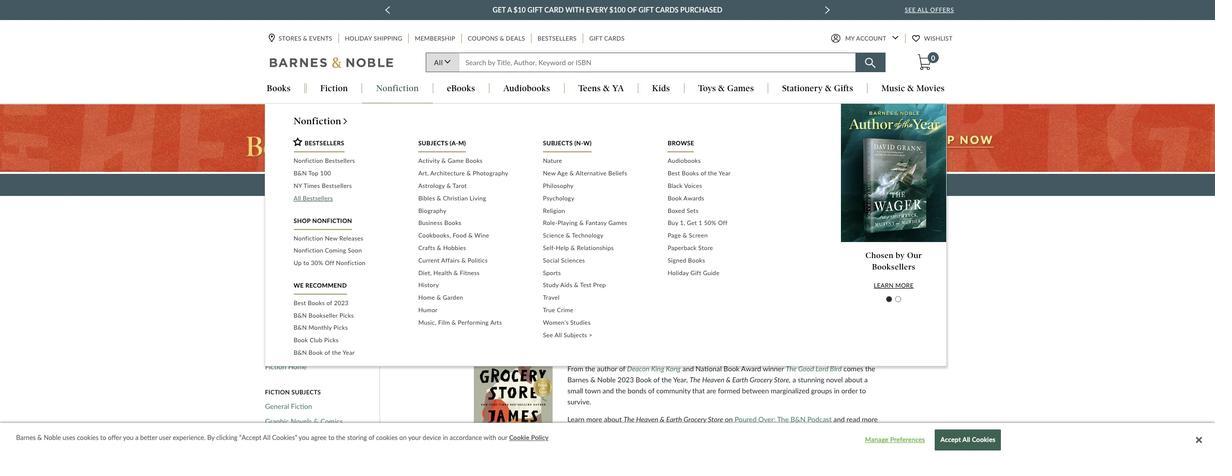 Task type: describe. For each thing, give the bounding box(es) containing it.
from
[[567, 365, 583, 373]]

paperback store link
[[668, 242, 777, 255]]

b&n up fiction audiobooks
[[294, 324, 307, 332]]

1 horizontal spatial heaven
[[636, 415, 658, 424]]

bestsellers down card
[[538, 35, 577, 42]]

nature link
[[543, 155, 653, 168]]

& inside privacy alert dialog
[[37, 434, 42, 442]]

list for shop nonfiction
[[294, 232, 403, 270]]

nature
[[543, 157, 562, 165]]

business books link
[[418, 217, 528, 230]]

& left game
[[441, 157, 446, 165]]

home inside 'fiction books' "main content"
[[288, 363, 307, 371]]

noble inside comes the barnes & noble 2023 book of the year,
[[597, 376, 616, 384]]

& up genres
[[566, 232, 570, 239]]

philosophy
[[543, 182, 574, 190]]

nonfiction inside button
[[376, 83, 419, 94]]

we recommend
[[294, 282, 347, 289]]

relationships
[[577, 244, 614, 252]]

nonfiction inside 'nonfiction bestsellers b&n top 100 ny times bestsellers all bestsellers'
[[294, 157, 323, 165]]

& right food
[[468, 232, 473, 239]]

& up "deacon"
[[626, 332, 633, 344]]

travel link
[[543, 292, 653, 304]]

the down kong
[[661, 376, 672, 384]]

psychology
[[543, 194, 574, 202]]

2023 b&n book of the year winner
[[581, 287, 773, 302]]

subjects inside nature new age & alternative beliefs philosophy psychology religion role-playing & fantasy games science & technology self-help & relationships social sciences sports study aids & test prep travel true crime women's studies see all subjects >
[[564, 331, 587, 339]]

playing
[[558, 219, 578, 227]]

general fiction link
[[598, 240, 636, 247]]

gift inside audiobooks best books of the year black voices book awards boxed sets buy 1, get 1 50% off page & screen paperback store signed books holiday gift guide
[[691, 269, 701, 277]]

sports
[[543, 269, 561, 277]]

biography link
[[418, 205, 528, 217]]

bibles & christian living link
[[418, 192, 528, 205]]

of up the good lord bird link
[[811, 332, 821, 344]]

over:
[[758, 415, 776, 424]]

music & movies
[[881, 83, 945, 94]]

studies
[[570, 319, 591, 326]]

town
[[585, 387, 601, 395]]

50%
[[704, 219, 716, 227]]

a left $10
[[507, 6, 512, 14]]

see inside nature new age & alternative beliefs philosophy psychology religion role-playing & fantasy games science & technology self-help & relationships social sciences sports study aids & test prep travel true crime women's studies see all subjects >
[[543, 331, 553, 339]]

& left deals
[[500, 35, 504, 42]]

list for browse
[[668, 155, 777, 280]]

nonfiction button
[[362, 83, 433, 104]]

accept all cookies
[[940, 436, 995, 444]]

your
[[408, 434, 421, 442]]

the down holiday gift guide link
[[684, 287, 701, 302]]

we recommend heading
[[294, 282, 347, 295]]

for
[[543, 180, 554, 190]]

stores & events link
[[269, 34, 333, 43]]

barnes inside comes the barnes & noble 2023 book of the year,
[[567, 376, 589, 384]]

study
[[543, 282, 559, 289]]

nonfiction down shop nonfiction heading at left
[[294, 234, 323, 242]]

fiction button
[[306, 83, 362, 95]]

winner
[[732, 287, 773, 302]]

the right over:
[[777, 415, 789, 424]]

books button
[[253, 83, 304, 95]]

& left gifts
[[825, 83, 832, 94]]

astrology & tarot link
[[418, 180, 528, 192]]

2 vertical spatial earth
[[666, 415, 682, 424]]

politics
[[468, 257, 488, 264]]

1 cookies from the left
[[77, 434, 99, 442]]

poured
[[735, 415, 757, 424]]

monthly
[[309, 324, 332, 332]]

winner
[[763, 365, 784, 373]]

& right bibles
[[437, 194, 441, 202]]

of right variety
[[527, 240, 533, 247]]

& up formed
[[726, 376, 731, 384]]

to left the offer
[[100, 434, 106, 442]]

crafts
[[418, 244, 435, 252]]

bestsellers inside heading
[[305, 140, 344, 147]]

new inside 'fiction books' "main content"
[[265, 303, 279, 312]]

bestsellers up b&n top 100 link on the left of page
[[325, 157, 355, 165]]

& right 'health'
[[454, 269, 458, 277]]

gift cards
[[589, 35, 625, 42]]

bibles
[[418, 194, 435, 202]]

games inside toys & games button
[[727, 83, 754, 94]]

of down the signed on the bottom right
[[670, 287, 681, 302]]

books inside best books of 2023 b&n bookseller picks b&n monthly picks book club picks b&n book of the year
[[308, 299, 325, 307]]

& right affairs
[[461, 257, 466, 264]]

shop inside heading
[[294, 217, 311, 224]]

fiction for fiction
[[320, 83, 348, 94]]

audiobooks for audiobooks
[[503, 83, 550, 94]]

romance and many more.
[[666, 240, 734, 247]]

list containing nonfiction bestsellers
[[294, 155, 403, 205]]

& up find on the top left
[[467, 170, 471, 177]]

account
[[856, 35, 886, 42]]

fiction down the up
[[293, 275, 318, 282]]

guide inside 'fiction books' "main content"
[[730, 180, 753, 190]]

the up "that"
[[690, 376, 700, 384]]

bookseller
[[309, 312, 338, 319]]

(2023
[[730, 332, 757, 344]]

hobbies
[[443, 244, 466, 252]]

$10
[[514, 6, 526, 14]]

down arrow image
[[892, 36, 898, 40]]

& left "test"
[[574, 282, 579, 289]]

grocery for store
[[663, 332, 700, 344]]

accept
[[940, 436, 961, 444]]

mcbride
[[608, 426, 634, 435]]

booksellers
[[872, 262, 915, 272]]

comes the barnes & noble 2023 book of the year,
[[567, 365, 875, 384]]

b&n down new releases
[[294, 312, 307, 319]]

subjects inside 'fiction books' "main content"
[[291, 389, 321, 396]]

0 horizontal spatial cards
[[604, 35, 625, 42]]

& left ya
[[603, 83, 610, 94]]

astrology
[[418, 182, 445, 190]]

list for subjects (n-w)
[[543, 155, 653, 342]]

cart image
[[918, 54, 931, 70]]

the up store,
[[786, 365, 797, 373]]

subjects (n-w)
[[543, 140, 592, 147]]

& left tarot
[[447, 182, 451, 190]]

and up the year,
[[682, 365, 694, 373]]

all inside the accept all cookies button
[[962, 436, 970, 444]]

guide inside audiobooks best books of the year black voices book awards boxed sets buy 1, get 1 50% off page & screen paperback store signed books holiday gift guide
[[703, 269, 720, 277]]

garden
[[443, 294, 463, 301]]

& right music at top right
[[907, 83, 914, 94]]

releases inside nonfiction new releases nonfiction coming soon up to 30% off nonfiction
[[339, 234, 363, 242]]

humor link
[[418, 304, 528, 317]]

cookies"
[[272, 434, 297, 442]]

the left year)
[[824, 332, 839, 344]]

previous slide / item image
[[385, 6, 390, 14]]

of right author
[[619, 365, 625, 373]]

prep
[[593, 282, 606, 289]]

the inside privacy alert dialog
[[336, 434, 345, 442]]

philosophy link
[[543, 180, 653, 192]]

nonfiction up 30%
[[294, 247, 323, 254]]

cookbooks,
[[418, 232, 451, 239]]

on down new age & alternative beliefs link
[[593, 180, 603, 190]]

b&n right (2023
[[760, 332, 782, 344]]

best books of the year link
[[668, 168, 777, 180]]

earth for store,
[[732, 376, 748, 384]]

awards
[[684, 194, 704, 202]]

1 horizontal spatial cards
[[655, 6, 679, 14]]

find the perfect gift for everyone on your list shop our holiday gift guide
[[462, 180, 753, 190]]

& down community at the bottom right
[[660, 415, 665, 424]]

100
[[320, 170, 331, 177]]

Search by Title, Author, Keyword or ISBN text field
[[459, 53, 856, 72]]

1 vertical spatial bestsellers link
[[265, 288, 298, 297]]

holiday gift guide link
[[668, 267, 777, 280]]

in inside privacy alert dialog
[[443, 434, 448, 442]]

stunning
[[798, 376, 824, 384]]

& right novels
[[314, 417, 319, 426]]

our inside chosen by our booksellers
[[907, 251, 922, 261]]

subjects (a-m) heading
[[418, 140, 466, 153]]

of inside audiobooks best books of the year black voices book awards boxed sets buy 1, get 1 50% off page & screen paperback store signed books holiday gift guide
[[701, 170, 706, 177]]

2 cookies from the left
[[376, 434, 398, 442]]

uses
[[63, 434, 75, 442]]

our inside 'fiction books' "main content"
[[665, 180, 680, 190]]

music
[[881, 83, 905, 94]]

activity & game books art, architecture & photography astrology & tarot bibles & christian living biography business books cookbooks, food & wine crafts & hobbies current affairs & politics diet, health & fitness history home & garden humor music, film & performing arts
[[418, 157, 508, 326]]

2 fiction from the left
[[619, 240, 636, 247]]

best books of 2023 link
[[294, 297, 403, 310]]

living
[[470, 194, 486, 202]]

coupons & deals
[[468, 35, 525, 42]]

the down the 'photography' on the top
[[481, 180, 494, 190]]

1 horizontal spatial 2023
[[581, 287, 606, 302]]

gift right $100
[[639, 6, 654, 14]]

club
[[310, 337, 322, 344]]

your
[[605, 180, 622, 190]]

buy
[[668, 219, 678, 227]]

bestsellers inside 'fiction books' "main content"
[[265, 288, 298, 297]]

accordance
[[450, 434, 482, 442]]

stationery
[[782, 83, 823, 94]]

& right "help"
[[571, 244, 575, 252]]

architecture
[[430, 170, 465, 177]]

store inside audiobooks best books of the year black voices book awards boxed sets buy 1, get 1 50% off page & screen paperback store signed books holiday gift guide
[[698, 244, 713, 252]]

general fiction link
[[265, 402, 312, 411]]

& right film
[[452, 319, 456, 326]]

in inside a stunning novel about a small town and the bonds of community that are formed between marginalized groups in order to survive.
[[834, 387, 839, 395]]

music, film & performing arts link
[[418, 317, 528, 329]]

earth for store
[[636, 332, 661, 344]]

community
[[656, 387, 691, 395]]

affairs
[[441, 257, 460, 264]]

year for black
[[719, 170, 731, 177]]

audiobooks for audiobooks best books of the year black voices book awards boxed sets buy 1, get 1 50% off page & screen paperback store signed books holiday gift guide
[[668, 157, 701, 165]]

fiction books main content
[[0, 104, 1215, 457]]

teens & ya button
[[564, 83, 638, 95]]

0 vertical spatial see
[[905, 6, 916, 14]]

2 you from the left
[[299, 434, 309, 442]]

0 vertical spatial picks
[[339, 312, 354, 319]]

noble inside privacy alert dialog
[[44, 434, 61, 442]]

a inside alert dialog
[[135, 434, 138, 442]]

order
[[841, 387, 858, 395]]

groups
[[811, 387, 832, 395]]

the left >
[[567, 332, 585, 344]]

to inside nonfiction new releases nonfiction coming soon up to 30% off nonfiction
[[303, 259, 309, 267]]

2 vertical spatial picks
[[324, 337, 339, 344]]

grocery for store,
[[750, 376, 772, 384]]

the heaven & earth grocery store,
[[690, 376, 791, 384]]

of right $100
[[627, 6, 637, 14]]

and inside a stunning novel about a small town and the bonds of community that are formed between marginalized groups in order to survive.
[[603, 387, 614, 395]]

the right from
[[585, 365, 595, 373]]

nonfiction up bestsellers heading
[[294, 116, 341, 127]]

of down book club picks 'link'
[[325, 349, 330, 357]]

0 vertical spatial bestsellers link
[[537, 34, 578, 43]]

(a-
[[450, 140, 458, 147]]

technology
[[572, 232, 604, 239]]

year,
[[673, 376, 688, 384]]

all left offers
[[917, 6, 928, 14]]

b&n right prep
[[609, 287, 636, 302]]

subjects up the activity at top left
[[418, 140, 448, 147]]

movies
[[916, 83, 945, 94]]

fiction home link
[[265, 363, 307, 371]]

b&n left podcast at the right bottom
[[791, 415, 806, 424]]

the up mcbride at bottom
[[624, 415, 634, 424]]

wine
[[474, 232, 489, 239]]

bestsellers down b&n top 100 link on the left of page
[[322, 182, 352, 190]]

& left garden
[[437, 294, 441, 301]]

bestsellers heading
[[292, 137, 344, 153]]

read
[[847, 415, 860, 424]]

coming inside nonfiction new releases nonfiction coming soon up to 30% off nonfiction
[[325, 247, 346, 254]]

nonfiction down nonfiction coming soon link at the bottom left
[[336, 259, 366, 267]]

2 vertical spatial store
[[708, 415, 723, 424]]

stationery & gifts button
[[768, 83, 867, 95]]

to inside a stunning novel about a small town and the bonds of community that are formed between marginalized groups in order to survive.
[[860, 387, 866, 395]]



Task type: vqa. For each thing, say whether or not it's contained in the screenshot.
main content
no



Task type: locate. For each thing, give the bounding box(es) containing it.
subjects (n-w) heading
[[543, 140, 592, 153]]

1 vertical spatial picks
[[333, 324, 348, 332]]

history
[[418, 282, 439, 289]]

barnes inside privacy alert dialog
[[16, 434, 36, 442]]

cookbooks, food & wine link
[[418, 230, 528, 242]]

holiday inside 'fiction books' "main content"
[[682, 180, 711, 190]]

2 vertical spatial about
[[567, 426, 585, 435]]

1 vertical spatial barnes
[[16, 434, 36, 442]]

2023 inside best books of 2023 b&n bookseller picks b&n monthly picks book club picks b&n book of the year
[[334, 299, 349, 307]]

2 horizontal spatial browse
[[668, 140, 694, 147]]

1 vertical spatial games
[[608, 219, 627, 227]]

b&n monthly picks link
[[294, 322, 403, 335]]

kids button
[[638, 83, 684, 95]]

b&n up ny
[[294, 170, 307, 177]]

1 vertical spatial noble
[[44, 434, 61, 442]]

book inside audiobooks best books of the year black voices book awards boxed sets buy 1, get 1 50% off page & screen paperback store signed books holiday gift guide
[[668, 194, 682, 202]]

recommend
[[305, 282, 347, 289]]

year down holiday gift guide link
[[704, 287, 729, 302]]

best inside best books of 2023 b&n bookseller picks b&n monthly picks book club picks b&n book of the year
[[294, 299, 306, 307]]

list for subjects (a-m)
[[418, 155, 528, 329]]

fiction for fiction books
[[560, 219, 609, 239]]

0 vertical spatial best
[[668, 170, 680, 177]]

1 horizontal spatial soon
[[348, 247, 362, 254]]

of up the bookseller
[[327, 299, 332, 307]]

0 vertical spatial soon
[[348, 247, 362, 254]]

to right order at the bottom right of page
[[860, 387, 866, 395]]

coupons & deals link
[[467, 34, 526, 43]]

2 horizontal spatial about
[[845, 376, 863, 384]]

get inside audiobooks best books of the year black voices book awards boxed sets buy 1, get 1 50% off page & screen paperback store signed books holiday gift guide
[[687, 219, 697, 227]]

get
[[493, 6, 506, 14], [687, 219, 697, 227]]

1 horizontal spatial noble
[[597, 376, 616, 384]]

bestsellers right bestsellers icon
[[305, 140, 344, 147]]

shop left black
[[644, 180, 663, 190]]

nonfiction new releases link
[[294, 232, 403, 245]]

fiction down graphic novels & comics "link"
[[296, 432, 317, 440]]

the heaven & earth grocery store (2023 b&n book of the year) image
[[474, 329, 553, 449]]

picks down 'best books of 2023' link
[[339, 312, 354, 319]]

on
[[593, 180, 603, 190], [725, 415, 733, 424], [635, 426, 643, 435], [399, 434, 407, 442]]

navigation
[[0, 211, 1215, 219]]

age
[[557, 170, 568, 177]]

0 vertical spatial guide
[[730, 180, 753, 190]]

all down membership link
[[434, 58, 443, 67]]

social sciences link
[[543, 255, 653, 267]]

all down ny
[[294, 194, 301, 202]]

1 horizontal spatial more
[[862, 415, 878, 424]]

new inside nature new age & alternative beliefs philosophy psychology religion role-playing & fantasy games science & technology self-help & relationships social sciences sports study aids & test prep travel true crime women's studies see all subjects >
[[543, 170, 556, 177]]

b&n down "fiction audiobooks" link
[[294, 349, 307, 357]]

fiction down logo
[[320, 83, 348, 94]]

soon inside 'fiction books' "main content"
[[290, 318, 306, 327]]

ebooks inside 'fiction books' "main content"
[[288, 348, 311, 356]]

search image
[[865, 58, 876, 68]]

1 horizontal spatial see
[[905, 6, 916, 14]]

fiction right general
[[619, 240, 636, 247]]

$100
[[609, 6, 626, 14]]

0 vertical spatial noble
[[597, 376, 616, 384]]

1 vertical spatial our
[[907, 251, 922, 261]]

barnes down from
[[567, 376, 589, 384]]

audiobooks inside audiobooks best books of the year black voices book awards boxed sets buy 1, get 1 50% off page & screen paperback store signed books holiday gift guide
[[668, 157, 701, 165]]

nonfiction inside heading
[[312, 217, 352, 224]]

1 horizontal spatial ebooks
[[447, 83, 475, 94]]

b&n book of the year link
[[294, 347, 403, 359]]

1 horizontal spatial cookies
[[376, 434, 398, 442]]

& up technology
[[579, 219, 584, 227]]

browse fiction
[[265, 275, 318, 282]]

0 vertical spatial audiobooks
[[503, 83, 550, 94]]

cards down $100
[[604, 35, 625, 42]]

year inside audiobooks best books of the year black voices book awards boxed sets buy 1, get 1 50% off page & screen paperback store signed books holiday gift guide
[[719, 170, 731, 177]]

our
[[498, 434, 507, 442]]

more
[[895, 282, 914, 289]]

0 horizontal spatial about
[[567, 426, 585, 435]]

store
[[698, 244, 713, 252], [703, 332, 727, 344], [708, 415, 723, 424]]

& left uses
[[37, 434, 42, 442]]

b&n inside 'nonfiction bestsellers b&n top 100 ny times bestsellers all bestsellers'
[[294, 170, 307, 177]]

1 horizontal spatial best
[[668, 170, 680, 177]]

of right "storing"
[[369, 434, 374, 442]]

1 vertical spatial cards
[[604, 35, 625, 42]]

1 horizontal spatial coming
[[325, 247, 346, 254]]

cards left purchased
[[655, 6, 679, 14]]

holiday inside audiobooks best books of the year black voices book awards boxed sets buy 1, get 1 50% off page & screen paperback store signed books holiday gift guide
[[668, 269, 689, 277]]

the down "audiobooks" link
[[708, 170, 717, 177]]

bestsellers link up new releases
[[265, 288, 298, 297]]

ebooks button
[[433, 83, 489, 95]]

of inside comes the barnes & noble 2023 book of the year,
[[653, 376, 660, 384]]

holiday inside holiday shipping link
[[345, 35, 372, 42]]

times
[[304, 182, 320, 190]]

noble left uses
[[44, 434, 61, 442]]

fiction up general
[[265, 389, 290, 396]]

grocery down "that"
[[684, 415, 706, 424]]

you
[[123, 434, 134, 442], [299, 434, 309, 442]]

alternative
[[576, 170, 607, 177]]

fiction for fiction audiobooks
[[265, 333, 286, 341]]

0 vertical spatial new
[[543, 170, 556, 177]]

fiction audiobooks
[[265, 333, 325, 341]]

earth down community at the bottom right
[[666, 415, 682, 424]]

science & technology link
[[543, 230, 653, 242]]

audiobooks best books of the year black voices book awards boxed sets buy 1, get 1 50% off page & screen paperback store signed books holiday gift guide
[[668, 157, 731, 277]]

browse down wine
[[481, 240, 501, 247]]

1 vertical spatial in
[[443, 434, 448, 442]]

off inside audiobooks best books of the year black voices book awards boxed sets buy 1, get 1 50% off page & screen paperback store signed books holiday gift guide
[[718, 219, 728, 227]]

browse heading
[[668, 140, 694, 153]]

0 button
[[917, 52, 939, 71]]

year inside best books of 2023 b&n bookseller picks b&n monthly picks book club picks b&n book of the year
[[343, 349, 355, 357]]

learn more about the heaven & earth grocery store on poured over: the b&n podcast
[[567, 415, 832, 424]]

store left (2023
[[703, 332, 727, 344]]

the inside audiobooks best books of the year black voices book awards boxed sets buy 1, get 1 50% off page & screen paperback store signed books holiday gift guide
[[708, 170, 717, 177]]

events
[[309, 35, 332, 42]]

1 vertical spatial get
[[687, 219, 697, 227]]

the heaven & earth grocery store (2023 b&n book of the year) link
[[567, 332, 881, 346]]

None field
[[459, 53, 856, 72]]

0 horizontal spatial barnes
[[16, 434, 36, 442]]

storing
[[347, 434, 367, 442]]

1,
[[680, 219, 685, 227]]

fiction down the coming soon link
[[265, 333, 286, 341]]

0 vertical spatial games
[[727, 83, 754, 94]]

and right town
[[603, 387, 614, 395]]

shop inside 'fiction books' "main content"
[[644, 180, 663, 190]]

our left voices
[[665, 180, 680, 190]]

my
[[845, 35, 855, 42]]

of right bonds
[[648, 387, 654, 395]]

grocery
[[663, 332, 700, 344], [750, 376, 772, 384], [684, 415, 706, 424]]

& right the crafts
[[437, 244, 441, 252]]

everyone
[[556, 180, 591, 190]]

ebooks down all link
[[447, 83, 475, 94]]

the
[[567, 332, 585, 344], [786, 365, 797, 373], [690, 376, 700, 384], [624, 415, 634, 424], [777, 415, 789, 424]]

off inside nonfiction new releases nonfiction coming soon up to 30% off nonfiction
[[325, 259, 334, 267]]

psychology link
[[543, 192, 653, 205]]

earth down award
[[732, 376, 748, 384]]

art, architecture & photography link
[[418, 168, 528, 180]]

more right read
[[862, 415, 878, 424]]

0 horizontal spatial ebooks
[[288, 348, 311, 356]]

0 vertical spatial about
[[845, 376, 863, 384]]

coming inside 'fiction books' "main content"
[[265, 318, 289, 327]]

performing
[[458, 319, 489, 326]]

2 horizontal spatial 2023
[[618, 376, 634, 384]]

0 horizontal spatial best
[[294, 299, 306, 307]]

coupons
[[468, 35, 498, 42]]

2 horizontal spatial audiobooks
[[668, 157, 701, 165]]

2 vertical spatial year
[[343, 349, 355, 357]]

historical fiction
[[265, 432, 317, 440]]

cookies
[[972, 436, 995, 444]]

travel
[[543, 294, 560, 301]]

the inside best books of 2023 b&n bookseller picks b&n monthly picks book club picks b&n book of the year
[[332, 349, 341, 357]]

fantasy
[[586, 219, 607, 227]]

fiction up including
[[560, 219, 609, 239]]

formed
[[718, 387, 740, 395]]

1 vertical spatial earth
[[732, 376, 748, 384]]

a left variety
[[503, 240, 506, 247]]

best inside audiobooks best books of the year black voices book awards boxed sets buy 1, get 1 50% off page & screen paperback store signed books holiday gift guide
[[668, 170, 680, 177]]

1 vertical spatial year
[[704, 287, 729, 302]]

many
[[702, 240, 717, 247]]

1 horizontal spatial audiobooks
[[503, 83, 550, 94]]

gift
[[527, 6, 543, 14], [639, 6, 654, 14], [589, 35, 603, 42], [526, 180, 540, 190], [713, 180, 728, 190], [691, 269, 701, 277]]

1 vertical spatial soon
[[290, 318, 306, 327]]

home inside activity & game books art, architecture & photography astrology & tarot bibles & christian living biography business books cookbooks, food & wine crafts & hobbies current affairs & politics diet, health & fitness history home & garden humor music, film & performing arts
[[418, 294, 435, 301]]

1 vertical spatial heaven
[[702, 376, 724, 384]]

better
[[140, 434, 157, 442]]

1 horizontal spatial earth
[[666, 415, 682, 424]]

soon inside nonfiction new releases nonfiction coming soon up to 30% off nonfiction
[[348, 247, 362, 254]]

list containing nonfiction new releases
[[294, 232, 403, 270]]

browse for browse
[[668, 140, 694, 147]]

award
[[741, 365, 761, 373]]

all down women's
[[555, 331, 562, 339]]

0 horizontal spatial audiobooks
[[288, 333, 325, 341]]

accept all cookies button
[[935, 430, 1001, 451]]

all right "accept
[[263, 434, 270, 442]]

0 vertical spatial get
[[493, 6, 506, 14]]

0 horizontal spatial releases
[[281, 303, 308, 312]]

1 more from the left
[[586, 415, 602, 424]]

1 vertical spatial store
[[703, 332, 727, 344]]

book awards link
[[668, 192, 777, 205]]

1 vertical spatial new
[[325, 234, 338, 242]]

0 horizontal spatial coming
[[265, 318, 289, 327]]

1 horizontal spatial fiction
[[619, 240, 636, 247]]

& right age
[[570, 170, 574, 177]]

2 vertical spatial holiday
[[668, 269, 689, 277]]

the right 'comes' on the bottom of the page
[[865, 365, 875, 373]]

about inside a stunning novel about a small town and the bonds of community that are formed between marginalized groups in order to survive.
[[845, 376, 863, 384]]

fiction up novels
[[291, 402, 312, 411]]

2 horizontal spatial heaven
[[702, 376, 724, 384]]

0 horizontal spatial see
[[543, 331, 553, 339]]

shop down ny
[[294, 217, 311, 224]]

1 horizontal spatial new
[[325, 234, 338, 242]]

& inside comes the barnes & noble 2023 book of the year,
[[590, 376, 595, 384]]

ebooks inside button
[[447, 83, 475, 94]]

1 vertical spatial off
[[325, 259, 334, 267]]

0 horizontal spatial cookies
[[77, 434, 99, 442]]

audiobooks inside button
[[503, 83, 550, 94]]

author
[[597, 365, 617, 373]]

stores
[[279, 35, 301, 42]]

science
[[543, 232, 564, 239]]

kong
[[666, 365, 681, 373]]

you left agree
[[299, 434, 309, 442]]

ebooks down "fiction audiobooks" link
[[288, 348, 311, 356]]

m)
[[458, 140, 466, 147]]

marginalized
[[771, 387, 809, 395]]

2 horizontal spatial new
[[543, 170, 556, 177]]

see down women's
[[543, 331, 553, 339]]

games inside nature new age & alternative beliefs philosophy psychology religion role-playing & fantasy games science & technology self-help & relationships social sciences sports study aids & test prep travel true crime women's studies see all subjects >
[[608, 219, 627, 227]]

voices
[[684, 182, 702, 190]]

see all offers link
[[905, 6, 954, 14]]

& inside audiobooks best books of the year black voices book awards boxed sets buy 1, get 1 50% off page & screen paperback store signed books holiday gift guide
[[683, 232, 687, 239]]

fiction down the fiction ebooks link
[[265, 363, 286, 371]]

membership
[[415, 35, 455, 42]]

2023 inside comes the barnes & noble 2023 book of the year,
[[618, 376, 634, 384]]

cookie
[[509, 434, 529, 442]]

year down "audiobooks" link
[[719, 170, 731, 177]]

new up coming soon
[[265, 303, 279, 312]]

2 more from the left
[[862, 415, 878, 424]]

0 horizontal spatial home
[[288, 363, 307, 371]]

books inside "main content"
[[613, 219, 655, 239]]

heaven for the heaven & earth grocery store (2023 b&n book of the year)
[[588, 332, 623, 344]]

browse
[[668, 140, 694, 147], [481, 240, 501, 247], [265, 275, 291, 282]]

1 horizontal spatial home
[[418, 294, 435, 301]]

and down screen at right bottom
[[691, 240, 701, 247]]

gift left for
[[526, 180, 540, 190]]

1 you from the left
[[123, 434, 134, 442]]

all inside nature new age & alternative beliefs philosophy psychology religion role-playing & fantasy games science & technology self-help & relationships social sciences sports study aids & test prep travel true crime women's studies see all subjects >
[[555, 331, 562, 339]]

1 horizontal spatial in
[[834, 387, 839, 395]]

1 horizontal spatial off
[[718, 219, 728, 227]]

subjects up nature
[[543, 140, 573, 147]]

gift down paperback
[[691, 269, 701, 277]]

1 vertical spatial see
[[543, 331, 553, 339]]

and left read
[[833, 415, 845, 424]]

about for a
[[845, 376, 863, 384]]

new for releases
[[325, 234, 338, 242]]

user image
[[831, 34, 840, 43]]

all right accept
[[962, 436, 970, 444]]

next slide / item image
[[825, 6, 830, 14]]

0 horizontal spatial guide
[[703, 269, 720, 277]]

audiobooks link
[[668, 155, 777, 168]]

1 horizontal spatial get
[[687, 219, 697, 227]]

fiction for fiction subjects
[[265, 389, 290, 396]]

1 vertical spatial coming
[[265, 318, 289, 327]]

& up town
[[590, 376, 595, 384]]

heaven up are
[[702, 376, 724, 384]]

0 horizontal spatial in
[[443, 434, 448, 442]]

guide down best books of the year link
[[730, 180, 753, 190]]

graphic
[[265, 417, 289, 426]]

0 vertical spatial ebooks
[[447, 83, 475, 94]]

new inside nonfiction new releases nonfiction coming soon up to 30% off nonfiction
[[325, 234, 338, 242]]

0 horizontal spatial 2023
[[334, 299, 349, 307]]

book inside comes the barnes & noble 2023 book of the year,
[[636, 376, 652, 384]]

preferences
[[890, 436, 925, 444]]

about inside and read more about james mcbride on
[[567, 426, 585, 435]]

0 vertical spatial grocery
[[663, 332, 700, 344]]

the inside a stunning novel about a small town and the bonds of community that are formed between marginalized groups in order to survive.
[[616, 387, 626, 395]]

list
[[294, 155, 403, 205], [418, 155, 528, 329], [543, 155, 653, 342], [668, 155, 777, 280], [294, 232, 403, 270], [294, 297, 403, 359]]

store inside the heaven & earth grocery store (2023 b&n book of the year) link
[[703, 332, 727, 344]]

all inside 'nonfiction bestsellers b&n top 100 ny times bestsellers all bestsellers'
[[294, 194, 301, 202]]

1 vertical spatial browse
[[481, 240, 501, 247]]

in
[[834, 387, 839, 395], [443, 434, 448, 442]]

soon down nonfiction new releases link
[[348, 247, 362, 254]]

books inside button
[[267, 83, 291, 94]]

shop nonfiction
[[294, 217, 352, 224]]

all inside all link
[[434, 58, 443, 67]]

2 horizontal spatial earth
[[732, 376, 748, 384]]

fiction for fiction ebooks
[[265, 348, 286, 356]]

1 vertical spatial about
[[604, 415, 622, 424]]

all bestsellers link
[[294, 192, 403, 205]]

1 vertical spatial grocery
[[750, 376, 772, 384]]

historical fiction link
[[265, 432, 317, 441]]

1 vertical spatial home
[[288, 363, 307, 371]]

1 fiction from the left
[[534, 240, 551, 247]]

about for james
[[567, 426, 585, 435]]

fiction inside "link"
[[296, 432, 317, 440]]

0 vertical spatial heaven
[[588, 332, 623, 344]]

1 vertical spatial best
[[294, 299, 306, 307]]

gift cards link
[[588, 34, 626, 43]]

1 horizontal spatial you
[[299, 434, 309, 442]]

0 horizontal spatial bestsellers link
[[265, 288, 298, 297]]

list containing best books of 2023
[[294, 297, 403, 359]]

gift down best books of the year link
[[713, 180, 728, 190]]

film
[[438, 319, 450, 326]]

true
[[543, 306, 555, 314]]

1 horizontal spatial shop
[[644, 180, 663, 190]]

1 horizontal spatial releases
[[339, 234, 363, 242]]

christian
[[443, 194, 468, 202]]

books
[[267, 83, 291, 94], [465, 157, 483, 165], [682, 170, 699, 177], [613, 219, 655, 239], [444, 219, 461, 227], [688, 257, 705, 264], [308, 299, 325, 307]]

nonfiction link
[[294, 116, 455, 127]]

0 vertical spatial store
[[698, 244, 713, 252]]

off down boxed sets link
[[718, 219, 728, 227]]

barnes & noble book of the year! the heaven & earth grocery store. shop now image
[[0, 105, 1215, 172]]

holiday up awards
[[682, 180, 711, 190]]

on left poured
[[725, 415, 733, 424]]

fiction inside button
[[320, 83, 348, 94]]

30%
[[311, 259, 323, 267]]

of inside privacy alert dialog
[[369, 434, 374, 442]]

user
[[159, 434, 171, 442]]

0 horizontal spatial fiction
[[534, 240, 551, 247]]

& right toys
[[718, 83, 725, 94]]

2023 up bonds
[[618, 376, 634, 384]]

new for age
[[543, 170, 556, 177]]

cookies right uses
[[77, 434, 99, 442]]

shop nonfiction heading
[[294, 217, 352, 230]]

of inside a stunning novel about a small town and the bonds of community that are formed between marginalized groups in order to survive.
[[648, 387, 654, 395]]

and inside and read more about james mcbride on
[[833, 415, 845, 424]]

0 vertical spatial earth
[[636, 332, 661, 344]]

list containing nature
[[543, 155, 653, 342]]

privacy alert dialog
[[0, 423, 1215, 457]]

list containing audiobooks
[[668, 155, 777, 280]]

off right 30%
[[325, 259, 334, 267]]

fiction down science
[[534, 240, 551, 247]]

0 horizontal spatial new
[[265, 303, 279, 312]]

1 horizontal spatial browse
[[481, 240, 501, 247]]

1 vertical spatial ebooks
[[288, 348, 311, 356]]

audiobooks inside 'fiction books' "main content"
[[288, 333, 325, 341]]

year inside 'fiction books' "main content"
[[704, 287, 729, 302]]

that
[[692, 387, 705, 395]]

0 horizontal spatial noble
[[44, 434, 61, 442]]

0 vertical spatial barnes
[[567, 376, 589, 384]]

2 vertical spatial audiobooks
[[288, 333, 325, 341]]

year for winner
[[704, 287, 729, 302]]

list containing activity & game books
[[418, 155, 528, 329]]

bestsellers link down card
[[537, 34, 578, 43]]

paperback
[[668, 244, 697, 252]]

grocery up between
[[750, 376, 772, 384]]

with
[[565, 6, 584, 14]]

cookies
[[77, 434, 99, 442], [376, 434, 398, 442]]

list for we recommend
[[294, 297, 403, 359]]

more inside and read more about james mcbride on
[[862, 415, 878, 424]]

1 vertical spatial guide
[[703, 269, 720, 277]]

fiction for fiction home
[[265, 363, 286, 371]]

& right stores
[[303, 35, 307, 42]]

gift right $10
[[527, 6, 543, 14]]

0 horizontal spatial get
[[493, 6, 506, 14]]

survive.
[[567, 398, 591, 406]]

gift down every
[[589, 35, 603, 42]]

releases inside 'fiction books' "main content"
[[281, 303, 308, 312]]

guide down 'signed books' link at the right bottom of the page
[[703, 269, 720, 277]]

heaven for the heaven & earth grocery store,
[[702, 376, 724, 384]]

to right agree
[[328, 434, 334, 442]]

all
[[917, 6, 928, 14], [434, 58, 443, 67], [294, 194, 301, 202], [555, 331, 562, 339], [263, 434, 270, 442], [962, 436, 970, 444]]

(n-
[[574, 140, 583, 147]]

the left "storing"
[[336, 434, 345, 442]]

music,
[[418, 319, 436, 326]]

king
[[651, 365, 664, 373]]

bestsellers down times
[[303, 194, 333, 202]]

on inside and read more about james mcbride on
[[635, 426, 643, 435]]

logo image
[[270, 57, 394, 71]]

picks
[[339, 312, 354, 319], [333, 324, 348, 332], [324, 337, 339, 344]]

browse for browse a variety of fiction genres including general fiction
[[481, 240, 501, 247]]

history link
[[418, 280, 528, 292]]

a up marginalized
[[793, 376, 796, 384]]

earth inside the heaven & earth grocery store (2023 b&n book of the year) link
[[636, 332, 661, 344]]

2 vertical spatial grocery
[[684, 415, 706, 424]]

browse for browse fiction
[[265, 275, 291, 282]]

bestsellers image
[[292, 137, 303, 146]]

2 vertical spatial heaven
[[636, 415, 658, 424]]

0 vertical spatial off
[[718, 219, 728, 227]]

home down the fiction ebooks link
[[288, 363, 307, 371]]

2 vertical spatial browse
[[265, 275, 291, 282]]

home up humor
[[418, 294, 435, 301]]

on inside privacy alert dialog
[[399, 434, 407, 442]]

1 vertical spatial shop
[[294, 217, 311, 224]]

more up james
[[586, 415, 602, 424]]

diet,
[[418, 269, 432, 277]]

a right novel
[[864, 376, 868, 384]]

of down king
[[653, 376, 660, 384]]



